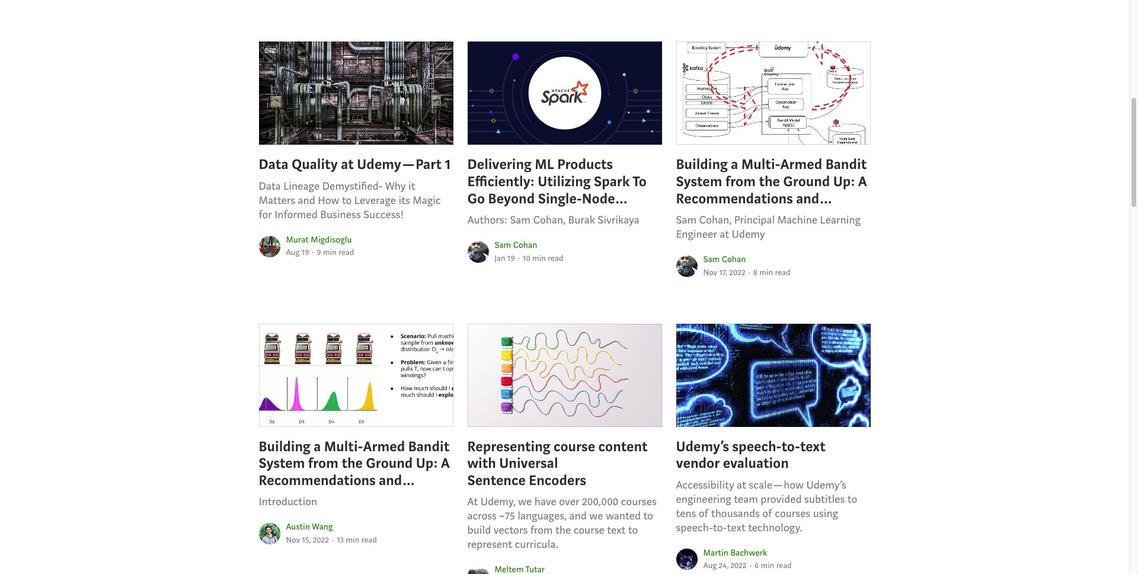 Task type: describe. For each thing, give the bounding box(es) containing it.
migdisoglu
[[311, 234, 352, 245]]

to inside udemy's speech-to-text vendor evaluation accessibility at scale — how udemy's engineering team provided subtitles to tens of thousands of courses using speech-to-text technology.
[[848, 492, 858, 506]]

why
[[385, 179, 406, 193]]

1 vertical spatial to-
[[713, 521, 727, 535]]

go to the profile of sam cohan image for delivering ml products efficiently: utilizing spark to go beyond single-node machine learning
[[468, 241, 489, 263]]

sam up jan 19
[[495, 240, 511, 251]]

austin
[[286, 521, 310, 533]]

0 vertical spatial speech-
[[733, 437, 782, 456]]

building for sam cohan, principal machine learning engineer at udemy
[[676, 156, 728, 174]]

0 horizontal spatial we
[[518, 495, 532, 509]]

ground for sam cohan, principal machine learning engineer at udemy
[[784, 173, 831, 191]]

single-
[[538, 190, 582, 208]]

introduction
[[259, 495, 317, 509]]

1 of from the left
[[699, 506, 709, 521]]

courses inside udemy's speech-to-text vendor evaluation accessibility at scale — how udemy's engineering team provided subtitles to tens of thousands of courses using speech-to-text technology.
[[775, 506, 811, 521]]

tens
[[676, 506, 697, 521]]

multi- for introduction
[[324, 437, 363, 456]]

1 data from the top
[[259, 156, 289, 174]]

go to the profile of austin wang image
[[259, 523, 280, 544]]

udemy,
[[481, 495, 516, 509]]

2022 for representing course content with universal sentence encoders
[[731, 561, 747, 571]]

beyond
[[488, 190, 535, 208]]

machine
[[778, 213, 818, 227]]

ranking for introduction
[[259, 488, 309, 507]]

go to the profile of martin bachwerk image
[[676, 549, 698, 570]]

9 min read image
[[317, 248, 354, 258]]

at inside data quality at udemy — part 1 data lineage demystified- why it matters and how to leverage its magic for informed business success!
[[341, 156, 354, 174]]

authors: sam cohan, burak sivrikaya
[[468, 213, 640, 227]]

from for introduction
[[308, 454, 339, 473]]

lineage
[[284, 179, 320, 193]]

engineering
[[676, 492, 732, 506]]

1 horizontal spatial udemy's
[[807, 478, 847, 492]]

armed for sam cohan, principal machine learning engineer at udemy
[[781, 156, 823, 174]]

delivering
[[468, 156, 532, 174]]

data quality at udemy — part 1 data lineage demystified- why it matters and how to leverage its magic for informed business success!
[[259, 156, 451, 222]]

up: for sam cohan, principal machine learning engineer at udemy
[[834, 173, 855, 191]]

across
[[468, 509, 497, 523]]

austin wang
[[286, 521, 333, 533]]

bandit for sam cohan, principal machine learning engineer at udemy
[[826, 156, 867, 174]]

udemy's speech-to-text vendor evaluation accessibility at scale — how udemy's engineering team provided subtitles to tens of thousands of courses using speech-to-text technology.
[[676, 437, 858, 535]]

murat
[[286, 234, 309, 245]]

ground for introduction
[[366, 454, 413, 473]]

content
[[599, 437, 648, 456]]

leverage
[[354, 193, 396, 208]]

24,
[[719, 561, 729, 571]]

at
[[468, 495, 478, 509]]

learning
[[821, 213, 861, 227]]

thousands
[[712, 506, 760, 521]]

representing course content with universal sentence encoders at udemy, we have over 200,000 courses across ~75 languages, and we wanted to build vectors from the course text to represent curricula.
[[468, 437, 657, 552]]

aug for vendor
[[704, 561, 717, 571]]

2022 for delivering ml products efficiently: utilizing spark to go beyond single-node machine learning
[[730, 267, 746, 278]]

subtitles
[[805, 492, 845, 506]]

~75
[[500, 509, 515, 523]]

building a multi-armed bandit system from the ground up: a recommendations and ranking case study… for sam cohan, principal machine learning engineer at udemy
[[676, 156, 868, 225]]

languages,
[[518, 509, 567, 523]]

recommendations for sam cohan, principal machine learning engineer at udemy
[[676, 190, 793, 208]]

quality
[[292, 156, 338, 174]]

go
[[468, 190, 485, 208]]

case study… for introduction
[[313, 488, 395, 507]]

sam cohan for delivering ml products efficiently: utilizing spark to go beyond single-node machine learning
[[495, 240, 537, 251]]

1 vertical spatial course
[[574, 523, 605, 537]]

19 for data quality at udemy — part 1
[[302, 248, 309, 258]]

text inside representing course content with universal sentence encoders at udemy, we have over 200,000 courses across ~75 languages, and we wanted to build vectors from the course text to represent curricula.
[[607, 523, 626, 537]]

15,
[[302, 535, 311, 545]]

to inside data quality at udemy — part 1 data lineage demystified- why it matters and how to leverage its magic for informed business success!
[[342, 193, 352, 208]]

building for introduction
[[259, 437, 311, 456]]

a for sam cohan, principal machine learning engineer at udemy
[[859, 173, 868, 191]]

1 horizontal spatial to-
[[782, 437, 801, 456]]

austin wang link
[[286, 521, 333, 533]]

cohan for building a multi-armed bandit system from the ground up: a recommendations and ranking case study…
[[722, 254, 746, 265]]

up: for introduction
[[416, 454, 438, 473]]

utilizing
[[538, 173, 591, 191]]

200,000
[[582, 495, 619, 509]]

scale — how
[[749, 478, 804, 492]]

node
[[582, 190, 615, 208]]

ranking for sam cohan, principal machine learning engineer at udemy
[[676, 206, 727, 225]]

system for introduction
[[259, 454, 305, 473]]

1 horizontal spatial we
[[590, 509, 603, 523]]

recommendations for introduction
[[259, 471, 376, 490]]

products
[[558, 156, 613, 174]]

business success!
[[320, 208, 404, 222]]

nov 17, 2022
[[704, 267, 746, 278]]

to
[[633, 173, 647, 191]]

system for sam cohan, principal machine learning engineer at udemy
[[676, 173, 723, 191]]

sam up 17,
[[704, 254, 720, 265]]

cohan for delivering ml products efficiently: utilizing spark to go beyond single-node machine learning
[[513, 240, 537, 251]]

build
[[468, 523, 491, 537]]

demystified-
[[322, 179, 383, 193]]

the for introduction
[[342, 454, 363, 473]]

efficiently:
[[468, 173, 535, 191]]

machine learning
[[468, 206, 579, 225]]

go to the profile of sam cohan image for building a multi-armed bandit system from the ground up: a recommendations and ranking case study…
[[676, 256, 698, 277]]

1 horizontal spatial text
[[727, 521, 746, 535]]

universal
[[500, 454, 558, 473]]

a for introduction
[[314, 437, 321, 456]]

a for introduction
[[441, 454, 450, 473]]

for
[[259, 208, 272, 222]]

informed
[[275, 208, 318, 222]]

2 of from the left
[[763, 506, 773, 521]]

go to the profile of murat migdisoglu image
[[259, 236, 280, 257]]

sam down beyond
[[510, 213, 531, 227]]

1 vertical spatial speech-
[[676, 521, 713, 535]]

jan 19
[[495, 253, 515, 264]]

using
[[814, 506, 839, 521]]

how
[[318, 193, 340, 208]]

matters
[[259, 193, 295, 208]]

0 vertical spatial udemy's
[[676, 437, 730, 456]]

multi- for sam cohan, principal machine learning engineer at udemy
[[742, 156, 781, 174]]

martin bachwerk link
[[704, 547, 768, 558]]

murat migdisoglu link
[[286, 234, 352, 245]]



Task type: locate. For each thing, give the bounding box(es) containing it.
0 horizontal spatial ground
[[366, 454, 413, 473]]

cohan up "10 min read" image
[[513, 240, 537, 251]]

wang
[[312, 521, 333, 533]]

aug 19
[[286, 248, 309, 258]]

0 vertical spatial cohan
[[513, 240, 537, 251]]

1 horizontal spatial system
[[676, 173, 723, 191]]

1 horizontal spatial from
[[531, 523, 553, 537]]

to- up the martin
[[713, 521, 727, 535]]

aug for data
[[286, 248, 300, 258]]

text up martin bachwerk at right
[[727, 521, 746, 535]]

up: left with
[[416, 454, 438, 473]]

delivering ml products efficiently: utilizing spark to go beyond single-node machine learning
[[468, 156, 647, 225]]

aug down murat
[[286, 248, 300, 258]]

from up the 'introduction'
[[308, 454, 339, 473]]

0 horizontal spatial cohan
[[513, 240, 537, 251]]

representing
[[468, 437, 551, 456]]

wanted
[[606, 509, 641, 523]]

sentence encoders
[[468, 471, 587, 490]]

sam cohan up jan 19
[[495, 240, 537, 251]]

1 horizontal spatial cohan
[[722, 254, 746, 265]]

0 vertical spatial to-
[[782, 437, 801, 456]]

spark
[[594, 173, 630, 191]]

bandit for introduction
[[408, 437, 450, 456]]

bandit left with
[[408, 437, 450, 456]]

0 horizontal spatial building
[[259, 437, 311, 456]]

provided
[[761, 492, 802, 506]]

data up for
[[259, 179, 281, 193]]

1 horizontal spatial bandit
[[826, 156, 867, 174]]

10 min read image
[[523, 253, 564, 264]]

2022
[[730, 267, 746, 278], [313, 535, 329, 545], [731, 561, 747, 571]]

0 vertical spatial case study…
[[730, 206, 813, 225]]

from for sam cohan, principal machine learning engineer at udemy
[[726, 173, 756, 191]]

1 horizontal spatial cohan,
[[699, 213, 732, 227]]

sam cohan link up nov 17, 2022
[[704, 254, 746, 265]]

up:
[[834, 173, 855, 191], [416, 454, 438, 473]]

evaluation
[[723, 454, 789, 473]]

1 horizontal spatial of
[[763, 506, 773, 521]]

0 horizontal spatial ranking
[[259, 488, 309, 507]]

8 min read image
[[754, 267, 791, 278]]

0 horizontal spatial aug
[[286, 248, 300, 258]]

martin bachwerk
[[704, 547, 768, 558]]

1 vertical spatial recommendations
[[259, 471, 376, 490]]

the for sam cohan, principal machine learning engineer at udemy
[[759, 173, 780, 191]]

and inside data quality at udemy — part 1 data lineage demystified- why it matters and how to leverage its magic for informed business success!
[[298, 193, 315, 208]]

0 horizontal spatial recommendations
[[259, 471, 376, 490]]

ground
[[784, 173, 831, 191], [366, 454, 413, 473]]

it
[[409, 179, 416, 193]]

data
[[259, 156, 289, 174], [259, 179, 281, 193]]

recommendations up "principal"
[[676, 190, 793, 208]]

nov left 17,
[[704, 267, 718, 278]]

sam cohan link for delivering ml products efficiently: utilizing spark to go beyond single-node machine learning
[[495, 240, 537, 251]]

1 vertical spatial sam cohan link
[[704, 254, 746, 265]]

1 horizontal spatial go to the profile of sam cohan image
[[676, 256, 698, 277]]

with
[[468, 454, 496, 473]]

and
[[797, 190, 820, 208], [298, 193, 315, 208], [379, 471, 402, 490], [570, 509, 587, 523]]

6 min read image
[[755, 561, 792, 571]]

text
[[801, 437, 826, 456], [727, 521, 746, 535], [607, 523, 626, 537]]

2 vertical spatial 2022
[[731, 561, 747, 571]]

1 horizontal spatial the
[[556, 523, 571, 537]]

nov for sam cohan, principal machine learning engineer at udemy
[[704, 267, 718, 278]]

engineer
[[676, 227, 718, 241]]

over
[[559, 495, 580, 509]]

0 vertical spatial data
[[259, 156, 289, 174]]

from
[[726, 173, 756, 191], [308, 454, 339, 473], [531, 523, 553, 537]]

0 horizontal spatial go to the profile of sam cohan image
[[468, 241, 489, 263]]

udemy — part 1
[[357, 156, 451, 174]]

courses down 'scale — how' at the right of page
[[775, 506, 811, 521]]

1 horizontal spatial armed
[[781, 156, 823, 174]]

we left have on the left of the page
[[518, 495, 532, 509]]

go to the profile of sam cohan image left the jan
[[468, 241, 489, 263]]

building a multi-armed bandit system from the ground up: a recommendations and ranking case study… for introduction
[[259, 437, 450, 507]]

of right team at the right bottom of page
[[763, 506, 773, 521]]

case study… for sam cohan, principal machine learning engineer at udemy
[[730, 206, 813, 225]]

2 vertical spatial from
[[531, 523, 553, 537]]

0 vertical spatial recommendations
[[676, 190, 793, 208]]

0 vertical spatial bandit
[[826, 156, 867, 174]]

we left wanted
[[590, 509, 603, 523]]

17,
[[720, 267, 728, 278]]

multi-
[[742, 156, 781, 174], [324, 437, 363, 456]]

team
[[734, 492, 758, 506]]

1 horizontal spatial courses
[[775, 506, 811, 521]]

sam cohan link
[[495, 240, 537, 251], [704, 254, 746, 265]]

cohan up nov 17, 2022
[[722, 254, 746, 265]]

0 vertical spatial 2022
[[730, 267, 746, 278]]

1 vertical spatial from
[[308, 454, 339, 473]]

0 vertical spatial up:
[[834, 173, 855, 191]]

courses
[[621, 495, 657, 509], [775, 506, 811, 521]]

jan
[[495, 253, 506, 264]]

text down 200,000
[[607, 523, 626, 537]]

vectors
[[494, 523, 528, 537]]

2 cohan, from the left
[[699, 213, 732, 227]]

0 vertical spatial building
[[676, 156, 728, 174]]

1 vertical spatial ranking
[[259, 488, 309, 507]]

1 horizontal spatial ground
[[784, 173, 831, 191]]

udemy's up 'accessibility'
[[676, 437, 730, 456]]

1 horizontal spatial a
[[731, 156, 739, 174]]

have
[[535, 495, 557, 509]]

sam inside sam cohan, principal machine learning engineer at udemy
[[676, 213, 697, 227]]

2 horizontal spatial text
[[801, 437, 826, 456]]

case study… up 13 min read image
[[313, 488, 395, 507]]

1 horizontal spatial up:
[[834, 173, 855, 191]]

19 right the jan
[[508, 253, 515, 264]]

course down 200,000
[[574, 523, 605, 537]]

1 vertical spatial sam cohan
[[704, 254, 746, 265]]

the
[[759, 173, 780, 191], [342, 454, 363, 473], [556, 523, 571, 537]]

sam
[[510, 213, 531, 227], [676, 213, 697, 227], [495, 240, 511, 251], [704, 254, 720, 265]]

1 horizontal spatial at
[[737, 478, 747, 492]]

system up the 'introduction'
[[259, 454, 305, 473]]

recommendations up the 'introduction'
[[259, 471, 376, 490]]

from down have on the left of the page
[[531, 523, 553, 537]]

0 horizontal spatial multi-
[[324, 437, 363, 456]]

sam left at udemy
[[676, 213, 697, 227]]

0 vertical spatial system
[[676, 173, 723, 191]]

recommendations
[[676, 190, 793, 208], [259, 471, 376, 490]]

0 horizontal spatial nov
[[286, 535, 300, 545]]

and inside representing course content with universal sentence encoders at udemy, we have over 200,000 courses across ~75 languages, and we wanted to build vectors from the course text to represent curricula.
[[570, 509, 587, 523]]

from inside representing course content with universal sentence encoders at udemy, we have over 200,000 courses across ~75 languages, and we wanted to build vectors from the course text to represent curricula.
[[531, 523, 553, 537]]

0 horizontal spatial up:
[[416, 454, 438, 473]]

0 horizontal spatial at
[[341, 156, 354, 174]]

sivrikaya
[[598, 213, 640, 227]]

nov left 15,
[[286, 535, 300, 545]]

1 horizontal spatial case study…
[[730, 206, 813, 225]]

sam cohan for building a multi-armed bandit system from the ground up: a recommendations and ranking case study…
[[704, 254, 746, 265]]

0 vertical spatial ground
[[784, 173, 831, 191]]

0 horizontal spatial a
[[314, 437, 321, 456]]

at down evaluation
[[737, 478, 747, 492]]

technology.
[[749, 521, 803, 535]]

0 vertical spatial aug
[[286, 248, 300, 258]]

1 horizontal spatial aug
[[704, 561, 717, 571]]

sam cohan
[[495, 240, 537, 251], [704, 254, 746, 265]]

1 horizontal spatial sam cohan link
[[704, 254, 746, 265]]

a left with
[[441, 454, 450, 473]]

0 vertical spatial course
[[554, 437, 595, 456]]

speech-
[[733, 437, 782, 456], [676, 521, 713, 535]]

1 vertical spatial bandit
[[408, 437, 450, 456]]

cohan, left "principal"
[[699, 213, 732, 227]]

sam cohan, principal machine learning engineer at udemy
[[676, 213, 861, 241]]

19 for delivering ml products efficiently: utilizing spark to go beyond single-node machine learning
[[508, 253, 515, 264]]

vendor
[[676, 454, 720, 473]]

bandit up learning
[[826, 156, 867, 174]]

of
[[699, 506, 709, 521], [763, 506, 773, 521]]

bandit
[[826, 156, 867, 174], [408, 437, 450, 456]]

0 vertical spatial building a multi-armed bandit system from the ground up: a recommendations and ranking case study…
[[676, 156, 868, 225]]

speech- up 'scale — how' at the right of page
[[733, 437, 782, 456]]

1 vertical spatial udemy's
[[807, 478, 847, 492]]

1 vertical spatial at
[[737, 478, 747, 492]]

19
[[302, 248, 309, 258], [508, 253, 515, 264]]

0 vertical spatial the
[[759, 173, 780, 191]]

case study… up at udemy
[[730, 206, 813, 225]]

0 horizontal spatial sam cohan link
[[495, 240, 537, 251]]

ranking
[[676, 206, 727, 225], [259, 488, 309, 507]]

ml
[[535, 156, 554, 174]]

armed for introduction
[[363, 437, 405, 456]]

courses inside representing course content with universal sentence encoders at udemy, we have over 200,000 courses across ~75 languages, and we wanted to build vectors from the course text to represent curricula.
[[621, 495, 657, 509]]

cohan, inside sam cohan, principal machine learning engineer at udemy
[[699, 213, 732, 227]]

1 vertical spatial system
[[259, 454, 305, 473]]

at up demystified-
[[341, 156, 354, 174]]

1 horizontal spatial building
[[676, 156, 728, 174]]

cohan, down single-
[[533, 213, 566, 227]]

udemy's up "using"
[[807, 478, 847, 492]]

2022 right 17,
[[730, 267, 746, 278]]

0 horizontal spatial text
[[607, 523, 626, 537]]

system
[[676, 173, 723, 191], [259, 454, 305, 473]]

at udemy
[[720, 227, 765, 241]]

armed
[[781, 156, 823, 174], [363, 437, 405, 456]]

bachwerk
[[731, 547, 768, 558]]

1 vertical spatial 2022
[[313, 535, 329, 545]]

2 horizontal spatial from
[[726, 173, 756, 191]]

courses right 200,000
[[621, 495, 657, 509]]

principal
[[735, 213, 775, 227]]

nov for introduction
[[286, 535, 300, 545]]

cohan,
[[533, 213, 566, 227], [699, 213, 732, 227]]

2 data from the top
[[259, 179, 281, 193]]

go to the profile of sam cohan image
[[468, 241, 489, 263], [676, 256, 698, 277]]

a
[[859, 173, 868, 191], [441, 454, 450, 473]]

0 vertical spatial nov
[[704, 267, 718, 278]]

0 horizontal spatial building a multi-armed bandit system from the ground up: a recommendations and ranking case study…
[[259, 437, 450, 507]]

1 horizontal spatial multi-
[[742, 156, 781, 174]]

sam cohan link for building a multi-armed bandit system from the ground up: a recommendations and ranking case study…
[[704, 254, 746, 265]]

the inside representing course content with universal sentence encoders at udemy, we have over 200,000 courses across ~75 languages, and we wanted to build vectors from the course text to represent curricula.
[[556, 523, 571, 537]]

1 horizontal spatial speech-
[[733, 437, 782, 456]]

0 horizontal spatial of
[[699, 506, 709, 521]]

0 vertical spatial multi-
[[742, 156, 781, 174]]

nov 15, 2022
[[286, 535, 329, 545]]

1 vertical spatial case study…
[[313, 488, 395, 507]]

0 horizontal spatial udemy's
[[676, 437, 730, 456]]

0 horizontal spatial case study…
[[313, 488, 395, 507]]

0 horizontal spatial sam cohan
[[495, 240, 537, 251]]

19 down murat
[[302, 248, 309, 258]]

case study…
[[730, 206, 813, 225], [313, 488, 395, 507]]

data up the 'lineage'
[[259, 156, 289, 174]]

0 vertical spatial from
[[726, 173, 756, 191]]

1 vertical spatial armed
[[363, 437, 405, 456]]

0 vertical spatial at
[[341, 156, 354, 174]]

0 horizontal spatial courses
[[621, 495, 657, 509]]

1 horizontal spatial recommendations
[[676, 190, 793, 208]]

0 horizontal spatial armed
[[363, 437, 405, 456]]

0 horizontal spatial bandit
[[408, 437, 450, 456]]

sam cohan up nov 17, 2022
[[704, 254, 746, 265]]

magic
[[413, 193, 441, 208]]

system up engineer
[[676, 173, 723, 191]]

2022 down martin bachwerk link
[[731, 561, 747, 571]]

curricula.
[[515, 537, 559, 552]]

aug
[[286, 248, 300, 258], [704, 561, 717, 571]]

1 horizontal spatial sam cohan
[[704, 254, 746, 265]]

to- up 'scale — how' at the right of page
[[782, 437, 801, 456]]

1 vertical spatial ground
[[366, 454, 413, 473]]

0 horizontal spatial a
[[441, 454, 450, 473]]

2022 down wang
[[313, 535, 329, 545]]

1 vertical spatial building a multi-armed bandit system from the ground up: a recommendations and ranking case study…
[[259, 437, 450, 507]]

ranking up austin
[[259, 488, 309, 507]]

a up learning
[[859, 173, 868, 191]]

0 horizontal spatial the
[[342, 454, 363, 473]]

1 vertical spatial a
[[314, 437, 321, 456]]

course left 'content' on the bottom of page
[[554, 437, 595, 456]]

0 horizontal spatial 19
[[302, 248, 309, 258]]

udemy's
[[676, 437, 730, 456], [807, 478, 847, 492]]

0 vertical spatial a
[[731, 156, 739, 174]]

go to the profile of sam cohan image down engineer
[[676, 256, 698, 277]]

accessibility
[[676, 478, 735, 492]]

speech- down engineering
[[676, 521, 713, 535]]

2 vertical spatial the
[[556, 523, 571, 537]]

1 vertical spatial aug
[[704, 561, 717, 571]]

1 vertical spatial a
[[441, 454, 450, 473]]

of right tens
[[699, 506, 709, 521]]

sam cohan link up jan 19
[[495, 240, 537, 251]]

1 horizontal spatial nov
[[704, 267, 718, 278]]

at
[[341, 156, 354, 174], [737, 478, 747, 492]]

text up 'scale — how' at the right of page
[[801, 437, 826, 456]]

martin
[[704, 547, 729, 558]]

represent
[[468, 537, 512, 552]]

up: up learning
[[834, 173, 855, 191]]

1 vertical spatial building
[[259, 437, 311, 456]]

1 vertical spatial cohan
[[722, 254, 746, 265]]

1 vertical spatial up:
[[416, 454, 438, 473]]

1 horizontal spatial ranking
[[676, 206, 727, 225]]

murat migdisoglu
[[286, 234, 352, 245]]

1 horizontal spatial 19
[[508, 253, 515, 264]]

authors:
[[468, 213, 508, 227]]

13 min read image
[[337, 535, 377, 545]]

burak
[[568, 213, 595, 227]]

its
[[399, 193, 410, 208]]

aug left 24,
[[704, 561, 717, 571]]

a for sam cohan, principal machine learning engineer at udemy
[[731, 156, 739, 174]]

aug 24, 2022
[[704, 561, 747, 571]]

ranking up engineer
[[676, 206, 727, 225]]

1 cohan, from the left
[[533, 213, 566, 227]]

at inside udemy's speech-to-text vendor evaluation accessibility at scale — how udemy's engineering team provided subtitles to tens of thousands of courses using speech-to-text technology.
[[737, 478, 747, 492]]

from up "principal"
[[726, 173, 756, 191]]



Task type: vqa. For each thing, say whether or not it's contained in the screenshot.


